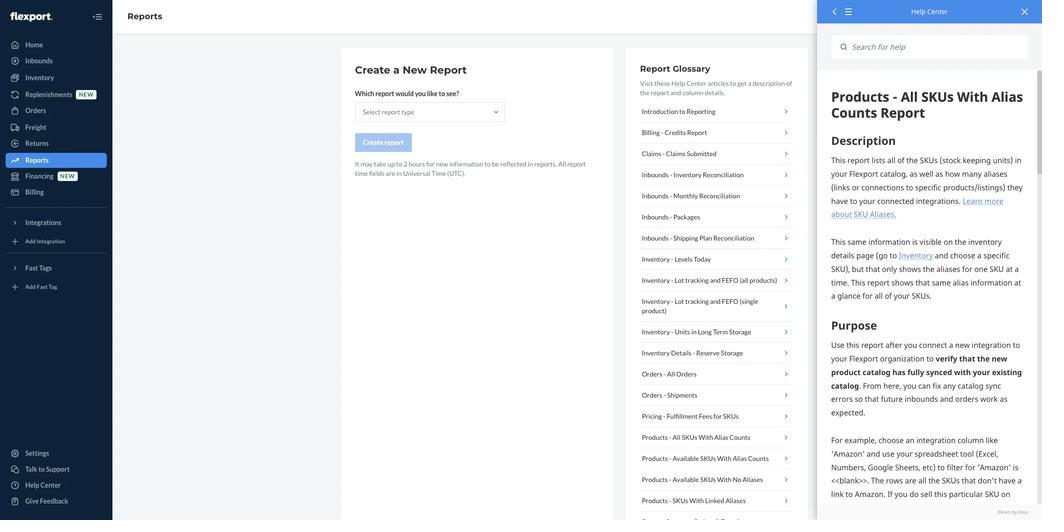Task type: vqa. For each thing, say whether or not it's contained in the screenshot.
Orders - All Orders
yes



Task type: locate. For each thing, give the bounding box(es) containing it.
0 horizontal spatial in
[[397, 169, 402, 177]]

1 horizontal spatial help
[[672, 79, 686, 87]]

2 products from the top
[[642, 454, 668, 462]]

billing for billing
[[25, 188, 44, 196]]

add integration
[[25, 238, 65, 245]]

no
[[733, 476, 742, 484]]

skus down the pricing - fulfillment fees for skus at the right of page
[[682, 433, 698, 441]]

(all
[[740, 276, 749, 284]]

credits
[[665, 128, 686, 136]]

new for replenishments
[[79, 91, 94, 98]]

center down talk to support
[[41, 481, 61, 489]]

0 vertical spatial reconciliation
[[703, 171, 744, 179]]

0 vertical spatial help
[[912, 7, 926, 16]]

1 vertical spatial create
[[363, 138, 384, 146]]

storage right reserve
[[722, 349, 744, 357]]

inventory up "monthly"
[[674, 171, 702, 179]]

and inside visit these help center articles to get a description of the report and column details.
[[671, 89, 682, 97]]

fast left tag
[[37, 283, 48, 290]]

inventory left levels
[[642, 255, 670, 263]]

available for products - available skus with alias counts
[[673, 454, 700, 462]]

in left reports.
[[528, 160, 533, 168]]

inventory up orders - all orders
[[642, 349, 670, 357]]

0 vertical spatial fast
[[25, 264, 38, 272]]

orders link
[[6, 103, 107, 118]]

1 vertical spatial help
[[672, 79, 686, 87]]

report up see?
[[430, 64, 467, 76]]

alias up no on the right bottom
[[733, 454, 747, 462]]

inventory inside 'button'
[[642, 349, 670, 357]]

1 vertical spatial lot
[[675, 297, 685, 305]]

inventory for inventory - levels today
[[642, 255, 670, 263]]

inventory - lot tracking and fefo (all products)
[[642, 276, 778, 284]]

alias for products - all skus with alias counts
[[715, 433, 729, 441]]

1 fefo from the top
[[723, 276, 739, 284]]

with left linked
[[690, 497, 705, 505]]

0 vertical spatial add
[[25, 238, 36, 245]]

create inside create report button
[[363, 138, 384, 146]]

0 vertical spatial and
[[671, 89, 682, 97]]

tracking down today
[[686, 276, 709, 284]]

reconciliation inside button
[[700, 192, 741, 200]]

new up orders link
[[79, 91, 94, 98]]

inbounds - packages button
[[641, 207, 793, 228]]

lot for inventory - lot tracking and fefo (single product)
[[675, 297, 685, 305]]

report inside button
[[688, 128, 708, 136]]

help
[[912, 7, 926, 16], [672, 79, 686, 87], [25, 481, 39, 489]]

0 vertical spatial center
[[928, 7, 949, 16]]

orders - shipments
[[642, 391, 698, 399]]

1 vertical spatial help center
[[25, 481, 61, 489]]

0 horizontal spatial report
[[430, 64, 467, 76]]

0 vertical spatial reports
[[128, 11, 162, 22]]

1 vertical spatial reports
[[25, 156, 49, 164]]

in left "long"
[[692, 328, 697, 336]]

inbounds - monthly reconciliation
[[642, 192, 741, 200]]

fefo for (all
[[723, 276, 739, 284]]

0 vertical spatial available
[[673, 454, 700, 462]]

- for inbounds - inventory reconciliation
[[671, 171, 673, 179]]

dixa
[[1019, 509, 1029, 515]]

0 vertical spatial all
[[559, 160, 567, 168]]

inventory up product)
[[642, 297, 670, 305]]

- left levels
[[672, 255, 674, 263]]

report up "up"
[[385, 138, 404, 146]]

1 vertical spatial a
[[749, 79, 752, 87]]

would
[[396, 90, 414, 98]]

- left packages
[[671, 213, 673, 221]]

0 horizontal spatial help
[[25, 481, 39, 489]]

products for products - available skus with alias counts
[[642, 454, 668, 462]]

all for products
[[673, 433, 681, 441]]

tracking for (all
[[686, 276, 709, 284]]

reports.
[[535, 160, 557, 168]]

a left new
[[394, 64, 400, 76]]

plan
[[700, 234, 713, 242]]

close navigation image
[[92, 11, 103, 23]]

inbounds inside inbounds - inventory reconciliation button
[[642, 171, 669, 179]]

inbounds down claims - claims submitted
[[642, 171, 669, 179]]

and inside inventory - lot tracking and fefo (single product)
[[711, 297, 721, 305]]

orders - all orders
[[642, 370, 697, 378]]

with down fees
[[699, 433, 714, 441]]

reflected
[[501, 160, 527, 168]]

report inside visit these help center articles to get a description of the report and column details.
[[651, 89, 670, 97]]

create report button
[[355, 133, 412, 152]]

1 products from the top
[[642, 433, 668, 441]]

elevio by dixa link
[[832, 509, 1029, 515]]

1 tracking from the top
[[686, 276, 709, 284]]

new up time
[[436, 160, 449, 168]]

report up select report type
[[376, 90, 395, 98]]

1 horizontal spatial alias
[[733, 454, 747, 462]]

counts
[[730, 433, 751, 441], [749, 454, 769, 462]]

create up which
[[355, 64, 391, 76]]

to left get
[[731, 79, 737, 87]]

available
[[673, 454, 700, 462], [673, 476, 700, 484]]

orders for orders - all orders
[[642, 370, 663, 378]]

report inside button
[[385, 138, 404, 146]]

to inside visit these help center articles to get a description of the report and column details.
[[731, 79, 737, 87]]

- down products - available skus with no aliases
[[670, 497, 672, 505]]

which
[[355, 90, 374, 98]]

inbounds inside inbounds - packages button
[[642, 213, 669, 221]]

1 vertical spatial add
[[25, 283, 36, 290]]

2 vertical spatial help
[[25, 481, 39, 489]]

2 tracking from the top
[[686, 297, 709, 305]]

tracking inside inventory - lot tracking and fefo (single product)
[[686, 297, 709, 305]]

- for products - all skus with alias counts
[[670, 433, 672, 441]]

billing down financing
[[25, 188, 44, 196]]

tracking inside button
[[686, 276, 709, 284]]

Search search field
[[848, 35, 1029, 59]]

fefo inside button
[[723, 276, 739, 284]]

0 vertical spatial alias
[[715, 433, 729, 441]]

inventory - lot tracking and fefo (all products) button
[[641, 270, 793, 291]]

a right get
[[749, 79, 752, 87]]

claims down billing - credits report
[[642, 150, 662, 158]]

orders up orders - shipments
[[642, 370, 663, 378]]

0 horizontal spatial billing
[[25, 188, 44, 196]]

inventory inside inventory - lot tracking and fefo (single product)
[[642, 297, 670, 305]]

with left no on the right bottom
[[718, 476, 732, 484]]

inbounds - inventory reconciliation
[[642, 171, 744, 179]]

and inside inventory - lot tracking and fefo (all products) button
[[711, 276, 721, 284]]

available up the products - skus with linked aliases
[[673, 476, 700, 484]]

details
[[672, 349, 692, 357]]

help up "give"
[[25, 481, 39, 489]]

2 vertical spatial all
[[673, 433, 681, 441]]

all right reports.
[[559, 160, 567, 168]]

- down inventory - levels today
[[672, 276, 674, 284]]

reconciliation down claims - claims submitted button
[[703, 171, 744, 179]]

0 vertical spatial counts
[[730, 433, 751, 441]]

and left column
[[671, 89, 682, 97]]

1 vertical spatial alias
[[733, 454, 747, 462]]

- up the products - skus with linked aliases
[[670, 476, 672, 484]]

counts for products - available skus with alias counts
[[749, 454, 769, 462]]

and down inventory - lot tracking and fefo (all products) button
[[711, 297, 721, 305]]

counts for products - all skus with alias counts
[[730, 433, 751, 441]]

inbounds inside inbounds - shipping plan reconciliation button
[[642, 234, 669, 242]]

time
[[355, 169, 368, 177]]

inbounds for inbounds
[[25, 57, 53, 65]]

fefo left (all
[[723, 276, 739, 284]]

1 vertical spatial in
[[397, 169, 402, 177]]

tracking for (single
[[686, 297, 709, 305]]

help center
[[912, 7, 949, 16], [25, 481, 61, 489]]

aliases inside button
[[726, 497, 746, 505]]

give
[[25, 497, 39, 505]]

2 vertical spatial new
[[60, 173, 75, 180]]

1 horizontal spatial billing
[[642, 128, 660, 136]]

1 vertical spatial all
[[668, 370, 676, 378]]

1 vertical spatial fefo
[[723, 297, 739, 305]]

0 vertical spatial new
[[79, 91, 94, 98]]

fefo inside inventory - lot tracking and fefo (single product)
[[723, 297, 739, 305]]

1 horizontal spatial in
[[528, 160, 533, 168]]

to
[[731, 79, 737, 87], [439, 90, 445, 98], [680, 107, 686, 115], [396, 160, 403, 168], [485, 160, 491, 168], [39, 465, 45, 473]]

articles
[[708, 79, 730, 87]]

all inside button
[[668, 370, 676, 378]]

skus down products - available skus with alias counts
[[701, 476, 716, 484]]

fast left tags
[[25, 264, 38, 272]]

0 vertical spatial help center
[[912, 7, 949, 16]]

inbounds down inbounds - packages on the top of page
[[642, 234, 669, 242]]

- left "monthly"
[[671, 192, 673, 200]]

center
[[928, 7, 949, 16], [687, 79, 707, 87], [41, 481, 61, 489]]

aliases right linked
[[726, 497, 746, 505]]

to inside button
[[680, 107, 686, 115]]

2 horizontal spatial help
[[912, 7, 926, 16]]

add fast tag
[[25, 283, 57, 290]]

create a new report
[[355, 64, 467, 76]]

- inside inventory - lot tracking and fefo (single product)
[[672, 297, 674, 305]]

storage right term
[[730, 328, 752, 336]]

lot down inventory - levels today
[[675, 276, 685, 284]]

pricing
[[642, 412, 663, 420]]

- left shipments
[[664, 391, 666, 399]]

- down 'fulfillment'
[[670, 433, 672, 441]]

in inside button
[[692, 328, 697, 336]]

fast
[[25, 264, 38, 272], [37, 283, 48, 290]]

elevio
[[999, 509, 1012, 515]]

linked
[[706, 497, 725, 505]]

0 vertical spatial fefo
[[723, 276, 739, 284]]

1 vertical spatial storage
[[722, 349, 744, 357]]

0 horizontal spatial new
[[60, 173, 75, 180]]

introduction to reporting button
[[641, 101, 793, 122]]

0 horizontal spatial a
[[394, 64, 400, 76]]

2 available from the top
[[673, 476, 700, 484]]

report left type
[[382, 108, 401, 116]]

1 vertical spatial for
[[714, 412, 722, 420]]

inbounds - packages
[[642, 213, 701, 221]]

2
[[404, 160, 408, 168]]

lot inside button
[[675, 276, 685, 284]]

2 vertical spatial reconciliation
[[714, 234, 755, 242]]

- inside 'button'
[[693, 349, 696, 357]]

add down fast tags
[[25, 283, 36, 290]]

get
[[738, 79, 747, 87]]

- for inventory - units in long term storage
[[672, 328, 674, 336]]

1 horizontal spatial new
[[79, 91, 94, 98]]

to left reporting at top right
[[680, 107, 686, 115]]

1 add from the top
[[25, 238, 36, 245]]

- for products - available skus with alias counts
[[670, 454, 672, 462]]

skus
[[724, 412, 739, 420], [682, 433, 698, 441], [701, 454, 716, 462], [701, 476, 716, 484], [673, 497, 689, 505]]

1 vertical spatial center
[[687, 79, 707, 87]]

elevio by dixa
[[999, 509, 1029, 515]]

see?
[[447, 90, 459, 98]]

term
[[714, 328, 728, 336]]

- for inventory - lot tracking and fefo (single product)
[[672, 297, 674, 305]]

2 vertical spatial and
[[711, 297, 721, 305]]

storage inside 'button'
[[722, 349, 744, 357]]

fulfillment
[[667, 412, 698, 420]]

available inside button
[[673, 476, 700, 484]]

inventory for inventory - units in long term storage
[[642, 328, 670, 336]]

1 claims from the left
[[642, 150, 662, 158]]

0 vertical spatial storage
[[730, 328, 752, 336]]

0 horizontal spatial center
[[41, 481, 61, 489]]

report for which report would you like to see?
[[376, 90, 395, 98]]

new up billing link
[[60, 173, 75, 180]]

2 horizontal spatial center
[[928, 7, 949, 16]]

orders inside orders link
[[25, 106, 46, 114]]

reconciliation for inbounds - inventory reconciliation
[[703, 171, 744, 179]]

you
[[415, 90, 426, 98]]

long
[[699, 328, 712, 336]]

support
[[46, 465, 70, 473]]

- up inventory - units in long term storage
[[672, 297, 674, 305]]

available down products - all skus with alias counts
[[673, 454, 700, 462]]

- left shipping
[[671, 234, 673, 242]]

1 horizontal spatial center
[[687, 79, 707, 87]]

orders up freight
[[25, 106, 46, 114]]

skus up products - available skus with no aliases
[[701, 454, 716, 462]]

inbounds link
[[6, 53, 107, 68]]

1 horizontal spatial reports
[[128, 11, 162, 22]]

alias inside products - all skus with alias counts button
[[715, 433, 729, 441]]

to left "2"
[[396, 160, 403, 168]]

0 vertical spatial billing
[[642, 128, 660, 136]]

report up these
[[641, 64, 671, 74]]

create for create report
[[363, 138, 384, 146]]

1 vertical spatial new
[[436, 160, 449, 168]]

inventory up replenishments
[[25, 74, 54, 82]]

- up orders - shipments
[[664, 370, 666, 378]]

add for add integration
[[25, 238, 36, 245]]

0 vertical spatial for
[[427, 160, 435, 168]]

3 products from the top
[[642, 476, 668, 484]]

inbounds up inbounds - packages on the top of page
[[642, 192, 669, 200]]

orders for orders - shipments
[[642, 391, 663, 399]]

all up orders - shipments
[[668, 370, 676, 378]]

inbounds inside inbounds link
[[25, 57, 53, 65]]

lot inside inventory - lot tracking and fefo (single product)
[[675, 297, 685, 305]]

1 vertical spatial fast
[[37, 283, 48, 290]]

universal
[[403, 169, 431, 177]]

for up time
[[427, 160, 435, 168]]

0 vertical spatial reports link
[[128, 11, 162, 22]]

with for products - available skus with alias counts
[[718, 454, 732, 462]]

billing down introduction
[[642, 128, 660, 136]]

with for products - available skus with no aliases
[[718, 476, 732, 484]]

- down claims - claims submitted
[[671, 171, 673, 179]]

inventory down product)
[[642, 328, 670, 336]]

1 horizontal spatial reports link
[[128, 11, 162, 22]]

and down inventory - levels today button
[[711, 276, 721, 284]]

1 horizontal spatial for
[[714, 412, 722, 420]]

reports link
[[128, 11, 162, 22], [6, 153, 107, 168]]

1 available from the top
[[673, 454, 700, 462]]

inventory - levels today
[[642, 255, 712, 263]]

0 vertical spatial create
[[355, 64, 391, 76]]

skus inside button
[[701, 476, 716, 484]]

orders
[[25, 106, 46, 114], [642, 370, 663, 378], [677, 370, 697, 378], [642, 391, 663, 399]]

alias inside products - available skus with alias counts button
[[733, 454, 747, 462]]

reconciliation down inbounds - inventory reconciliation button
[[700, 192, 741, 200]]

-
[[662, 128, 664, 136], [663, 150, 665, 158], [671, 171, 673, 179], [671, 192, 673, 200], [671, 213, 673, 221], [671, 234, 673, 242], [672, 255, 674, 263], [672, 276, 674, 284], [672, 297, 674, 305], [672, 328, 674, 336], [693, 349, 696, 357], [664, 370, 666, 378], [664, 391, 666, 399], [664, 412, 666, 420], [670, 433, 672, 441], [670, 454, 672, 462], [670, 476, 672, 484], [670, 497, 672, 505]]

in
[[528, 160, 533, 168], [397, 169, 402, 177], [692, 328, 697, 336]]

orders up pricing
[[642, 391, 663, 399]]

fast inside dropdown button
[[25, 264, 38, 272]]

settings link
[[6, 446, 107, 461]]

settings
[[25, 449, 49, 457]]

1 vertical spatial aliases
[[726, 497, 746, 505]]

reconciliation down inbounds - packages button at the right top
[[714, 234, 755, 242]]

create up may
[[363, 138, 384, 146]]

help up search search field
[[912, 7, 926, 16]]

- for orders - all orders
[[664, 370, 666, 378]]

with inside button
[[718, 476, 732, 484]]

tracking down inventory - lot tracking and fefo (all products)
[[686, 297, 709, 305]]

1 vertical spatial billing
[[25, 188, 44, 196]]

product)
[[642, 307, 667, 315]]

report for create a new report
[[430, 64, 467, 76]]

center up search search field
[[928, 7, 949, 16]]

- for inbounds - monthly reconciliation
[[671, 192, 673, 200]]

1 horizontal spatial help center
[[912, 7, 949, 16]]

all down 'fulfillment'
[[673, 433, 681, 441]]

which report would you like to see?
[[355, 90, 459, 98]]

inbounds inside inbounds - monthly reconciliation button
[[642, 192, 669, 200]]

all inside button
[[673, 433, 681, 441]]

- left units
[[672, 328, 674, 336]]

help center up the give feedback at left
[[25, 481, 61, 489]]

alias down pricing - fulfillment fees for skus button
[[715, 433, 729, 441]]

and for inventory - lot tracking and fefo (all products)
[[711, 276, 721, 284]]

with for products - all skus with alias counts
[[699, 433, 714, 441]]

help center up search search field
[[912, 7, 949, 16]]

it may take up to 2 hours for new information to be reflected in reports. all report time fields are in universal time (utc).
[[355, 160, 586, 177]]

report down reporting at top right
[[688, 128, 708, 136]]

products - available skus with no aliases
[[642, 476, 764, 484]]

2 horizontal spatial new
[[436, 160, 449, 168]]

billing inside button
[[642, 128, 660, 136]]

in right are
[[397, 169, 402, 177]]

- down billing - credits report
[[663, 150, 665, 158]]

skus down products - available skus with no aliases
[[673, 497, 689, 505]]

0 horizontal spatial alias
[[715, 433, 729, 441]]

products inside button
[[642, 476, 668, 484]]

2 fefo from the top
[[723, 297, 739, 305]]

lot up units
[[675, 297, 685, 305]]

0 vertical spatial aliases
[[743, 476, 764, 484]]

2 vertical spatial center
[[41, 481, 61, 489]]

2 add from the top
[[25, 283, 36, 290]]

report down these
[[651, 89, 670, 97]]

reconciliation for inbounds - monthly reconciliation
[[700, 192, 741, 200]]

reconciliation
[[703, 171, 744, 179], [700, 192, 741, 200], [714, 234, 755, 242]]

information
[[450, 160, 484, 168]]

shipping
[[674, 234, 699, 242]]

with down products - all skus with alias counts button
[[718, 454, 732, 462]]

0 vertical spatial tracking
[[686, 276, 709, 284]]

2 horizontal spatial in
[[692, 328, 697, 336]]

- for claims - claims submitted
[[663, 150, 665, 158]]

report right reports.
[[568, 160, 586, 168]]

fast tags
[[25, 264, 52, 272]]

1 vertical spatial counts
[[749, 454, 769, 462]]

feedback
[[40, 497, 68, 505]]

2 vertical spatial in
[[692, 328, 697, 336]]

1 vertical spatial and
[[711, 276, 721, 284]]

- left credits in the top of the page
[[662, 128, 664, 136]]

for right fees
[[714, 412, 722, 420]]

- down products - all skus with alias counts
[[670, 454, 672, 462]]

aliases right no on the right bottom
[[743, 476, 764, 484]]

1 horizontal spatial claims
[[667, 150, 686, 158]]

report for billing - credits report
[[688, 128, 708, 136]]

fefo for (single
[[723, 297, 739, 305]]

1 vertical spatial available
[[673, 476, 700, 484]]

description
[[753, 79, 786, 87]]

inventory for inventory - lot tracking and fefo (all products)
[[642, 276, 670, 284]]

talk to support
[[25, 465, 70, 473]]

(single
[[740, 297, 759, 305]]

skus down orders - shipments button
[[724, 412, 739, 420]]

visit these help center articles to get a description of the report and column details.
[[641, 79, 793, 97]]

1 vertical spatial tracking
[[686, 297, 709, 305]]

help down report glossary
[[672, 79, 686, 87]]

2 lot from the top
[[675, 297, 685, 305]]

1 lot from the top
[[675, 276, 685, 284]]

skus for products - available skus with alias counts
[[701, 454, 716, 462]]

available inside button
[[673, 454, 700, 462]]

orders inside orders - shipments button
[[642, 391, 663, 399]]

0 horizontal spatial for
[[427, 160, 435, 168]]

0 vertical spatial lot
[[675, 276, 685, 284]]

1 vertical spatial reports link
[[6, 153, 107, 168]]

2 horizontal spatial report
[[688, 128, 708, 136]]

0 horizontal spatial claims
[[642, 150, 662, 158]]

inventory for inventory
[[25, 74, 54, 82]]

add inside 'link'
[[25, 283, 36, 290]]

introduction
[[642, 107, 679, 115]]

claims down credits in the top of the page
[[667, 150, 686, 158]]

1 vertical spatial reconciliation
[[700, 192, 741, 200]]

4 products from the top
[[642, 497, 668, 505]]

inbounds down home
[[25, 57, 53, 65]]

new
[[79, 91, 94, 98], [436, 160, 449, 168], [60, 173, 75, 180]]

report glossary
[[641, 64, 711, 74]]

1 horizontal spatial a
[[749, 79, 752, 87]]

talk
[[25, 465, 37, 473]]



Task type: describe. For each thing, give the bounding box(es) containing it.
freight
[[25, 123, 46, 131]]

inbounds for inbounds - packages
[[642, 213, 669, 221]]

it
[[355, 160, 360, 168]]

products - all skus with alias counts button
[[641, 427, 793, 448]]

integrations button
[[6, 215, 107, 230]]

pricing - fulfillment fees for skus
[[642, 412, 739, 420]]

monthly
[[674, 192, 699, 200]]

0 vertical spatial in
[[528, 160, 533, 168]]

give feedback
[[25, 497, 68, 505]]

returns link
[[6, 136, 107, 151]]

inventory inside button
[[674, 171, 702, 179]]

to left be in the left top of the page
[[485, 160, 491, 168]]

lot for inventory - lot tracking and fefo (all products)
[[675, 276, 685, 284]]

- for pricing - fulfillment fees for skus
[[664, 412, 666, 420]]

storage inside button
[[730, 328, 752, 336]]

- for inbounds - shipping plan reconciliation
[[671, 234, 673, 242]]

column
[[683, 89, 704, 97]]

0 horizontal spatial reports link
[[6, 153, 107, 168]]

inventory - levels today button
[[641, 249, 793, 270]]

be
[[492, 160, 500, 168]]

- for inbounds - packages
[[671, 213, 673, 221]]

aliases inside button
[[743, 476, 764, 484]]

take
[[374, 160, 387, 168]]

pricing - fulfillment fees for skus button
[[641, 406, 793, 427]]

home link
[[6, 38, 107, 53]]

to right talk at bottom
[[39, 465, 45, 473]]

up
[[388, 160, 395, 168]]

inbounds for inbounds - monthly reconciliation
[[642, 192, 669, 200]]

create report
[[363, 138, 404, 146]]

products for products - all skus with alias counts
[[642, 433, 668, 441]]

reporting
[[687, 107, 716, 115]]

add integration link
[[6, 234, 107, 249]]

inventory - lot tracking and fefo (single product)
[[642, 297, 759, 315]]

integrations
[[25, 219, 61, 227]]

for inside it may take up to 2 hours for new information to be reflected in reports. all report time fields are in universal time (utc).
[[427, 160, 435, 168]]

the
[[641, 89, 650, 97]]

inventory details - reserve storage
[[642, 349, 744, 357]]

inbounds for inbounds - inventory reconciliation
[[642, 171, 669, 179]]

billing for billing - credits report
[[642, 128, 660, 136]]

like
[[427, 90, 438, 98]]

skus for products - all skus with alias counts
[[682, 433, 698, 441]]

to right like
[[439, 90, 445, 98]]

products)
[[750, 276, 778, 284]]

inventory link
[[6, 70, 107, 85]]

today
[[694, 255, 712, 263]]

all for orders
[[668, 370, 676, 378]]

0 horizontal spatial reports
[[25, 156, 49, 164]]

levels
[[675, 255, 693, 263]]

- for products - skus with linked aliases
[[670, 497, 672, 505]]

products - available skus with alias counts
[[642, 454, 769, 462]]

fast inside 'link'
[[37, 283, 48, 290]]

fast tags button
[[6, 261, 107, 276]]

by
[[1013, 509, 1018, 515]]

returns
[[25, 139, 49, 147]]

billing - credits report
[[642, 128, 708, 136]]

of
[[787, 79, 793, 87]]

glossary
[[673, 64, 711, 74]]

orders - shipments button
[[641, 385, 793, 406]]

products - available skus with alias counts button
[[641, 448, 793, 469]]

- for products - available skus with no aliases
[[670, 476, 672, 484]]

create for create a new report
[[355, 64, 391, 76]]

replenishments
[[25, 91, 72, 98]]

type
[[402, 108, 415, 116]]

introduction to reporting
[[642, 107, 716, 115]]

inventory for inventory details - reserve storage
[[642, 349, 670, 357]]

add for add fast tag
[[25, 283, 36, 290]]

help inside visit these help center articles to get a description of the report and column details.
[[672, 79, 686, 87]]

claims - claims submitted button
[[641, 144, 793, 165]]

select
[[363, 108, 381, 116]]

skus for products - available skus with no aliases
[[701, 476, 716, 484]]

flexport logo image
[[10, 12, 52, 21]]

orders for orders
[[25, 106, 46, 114]]

fees
[[699, 412, 713, 420]]

1 horizontal spatial report
[[641, 64, 671, 74]]

orders - all orders button
[[641, 364, 793, 385]]

submitted
[[687, 150, 717, 158]]

new for financing
[[60, 173, 75, 180]]

inventory - units in long term storage button
[[641, 322, 793, 343]]

products - all skus with alias counts
[[642, 433, 751, 441]]

for inside button
[[714, 412, 722, 420]]

talk to support link
[[6, 462, 107, 477]]

a inside visit these help center articles to get a description of the report and column details.
[[749, 79, 752, 87]]

report inside it may take up to 2 hours for new information to be reflected in reports. all report time fields are in universal time (utc).
[[568, 160, 586, 168]]

2 claims from the left
[[667, 150, 686, 158]]

claims - claims submitted
[[642, 150, 717, 158]]

inventory for inventory - lot tracking and fefo (single product)
[[642, 297, 670, 305]]

inbounds - shipping plan reconciliation button
[[641, 228, 793, 249]]

skus inside button
[[724, 412, 739, 420]]

0 vertical spatial a
[[394, 64, 400, 76]]

products for products - skus with linked aliases
[[642, 497, 668, 505]]

new inside it may take up to 2 hours for new information to be reflected in reports. all report time fields are in universal time (utc).
[[436, 160, 449, 168]]

select report type
[[363, 108, 415, 116]]

units
[[675, 328, 691, 336]]

give feedback button
[[6, 494, 107, 509]]

tags
[[39, 264, 52, 272]]

packages
[[674, 213, 701, 221]]

may
[[361, 160, 373, 168]]

report for create report
[[385, 138, 404, 146]]

- for orders - shipments
[[664, 391, 666, 399]]

all inside it may take up to 2 hours for new information to be reflected in reports. all report time fields are in universal time (utc).
[[559, 160, 567, 168]]

integration
[[37, 238, 65, 245]]

- for inventory - lot tracking and fefo (all products)
[[672, 276, 674, 284]]

new
[[403, 64, 427, 76]]

tag
[[49, 283, 57, 290]]

these
[[655, 79, 671, 87]]

inbounds - monthly reconciliation button
[[641, 186, 793, 207]]

orders up shipments
[[677, 370, 697, 378]]

home
[[25, 41, 43, 49]]

center inside visit these help center articles to get a description of the report and column details.
[[687, 79, 707, 87]]

products - available skus with no aliases button
[[641, 469, 793, 491]]

- for inventory - levels today
[[672, 255, 674, 263]]

- for billing - credits report
[[662, 128, 664, 136]]

billing link
[[6, 185, 107, 200]]

report for select report type
[[382, 108, 401, 116]]

products for products - available skus with no aliases
[[642, 476, 668, 484]]

inventory - units in long term storage
[[642, 328, 752, 336]]

and for inventory - lot tracking and fefo (single product)
[[711, 297, 721, 305]]

inventory - lot tracking and fefo (single product) button
[[641, 291, 793, 322]]

hours
[[409, 160, 425, 168]]

0 horizontal spatial help center
[[25, 481, 61, 489]]

inbounds - inventory reconciliation button
[[641, 165, 793, 186]]

inbounds for inbounds - shipping plan reconciliation
[[642, 234, 669, 242]]

products - skus with linked aliases
[[642, 497, 746, 505]]

alias for products - available skus with alias counts
[[733, 454, 747, 462]]

inventory details - reserve storage button
[[641, 343, 793, 364]]

available for products - available skus with no aliases
[[673, 476, 700, 484]]

visit
[[641, 79, 654, 87]]



